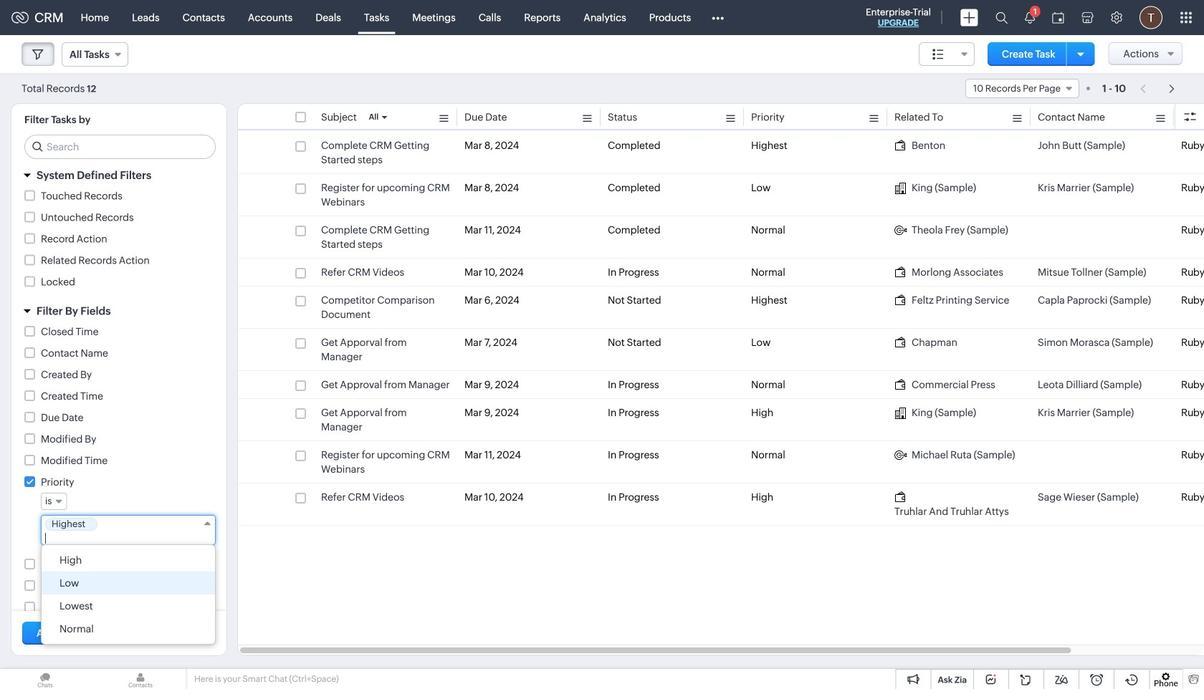 Task type: describe. For each thing, give the bounding box(es) containing it.
search element
[[987, 0, 1017, 35]]

1 option from the top
[[42, 549, 215, 572]]

none field 'size'
[[919, 42, 975, 66]]

create menu image
[[961, 9, 979, 26]]

2 option from the top
[[42, 572, 215, 595]]

profile element
[[1131, 0, 1172, 35]]

create menu element
[[952, 0, 987, 35]]

size image
[[933, 48, 944, 61]]

contacts image
[[95, 670, 186, 690]]

Search text field
[[25, 136, 215, 158]]



Task type: vqa. For each thing, say whether or not it's contained in the screenshot.
"Create Menu" icon
yes



Task type: locate. For each thing, give the bounding box(es) containing it.
search image
[[996, 11, 1008, 24]]

Other Modules field
[[703, 6, 734, 29]]

profile image
[[1140, 6, 1163, 29]]

option
[[42, 549, 215, 572], [42, 572, 215, 595], [42, 595, 215, 618], [42, 618, 215, 641]]

calendar image
[[1053, 12, 1065, 23]]

chats image
[[0, 670, 90, 690]]

None field
[[62, 42, 128, 67], [919, 42, 975, 66], [966, 79, 1080, 98], [41, 493, 67, 511], [41, 516, 216, 546], [62, 42, 128, 67], [966, 79, 1080, 98], [41, 493, 67, 511], [41, 516, 216, 546]]

signals element
[[1017, 0, 1044, 35]]

None text field
[[45, 533, 198, 544]]

list box
[[42, 546, 215, 645]]

4 option from the top
[[42, 618, 215, 641]]

logo image
[[11, 12, 29, 23]]

3 option from the top
[[42, 595, 215, 618]]

row group
[[238, 132, 1205, 526]]



